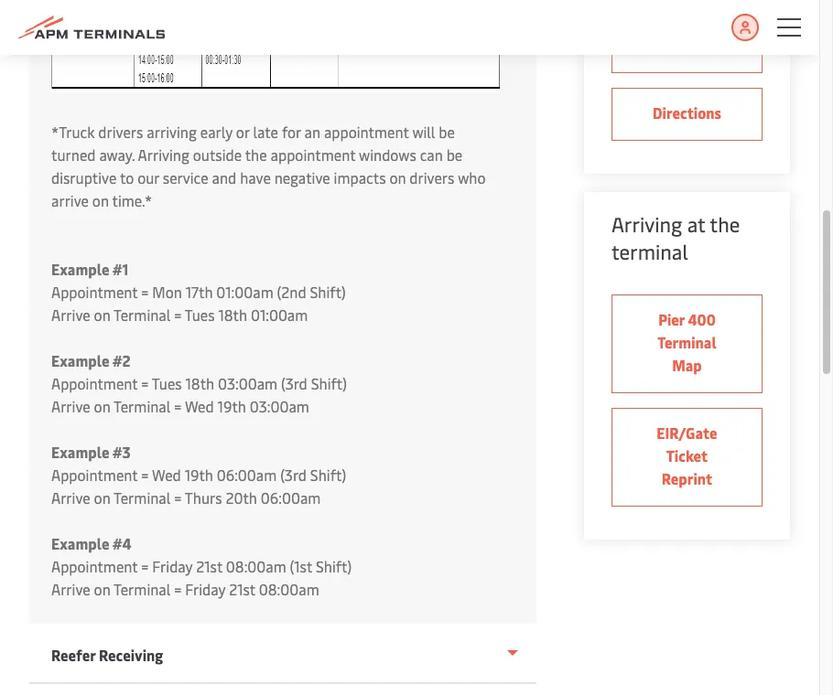 Task type: describe. For each thing, give the bounding box(es) containing it.
0 vertical spatial drivers
[[98, 122, 143, 142]]

0 vertical spatial 01:00am
[[216, 282, 273, 302]]

impacts
[[334, 168, 386, 188]]

shift) for 08:00am
[[316, 557, 352, 577]]

to
[[120, 168, 134, 188]]

arrive for example #2 appointment = tues 18th 03:00am (3rd shift) arrive on terminal = wed 19th 03:00am
[[51, 396, 90, 417]]

(2nd
[[277, 282, 306, 302]]

#3
[[113, 442, 131, 462]]

#2
[[113, 351, 130, 371]]

0 vertical spatial 06:00am
[[217, 465, 277, 485]]

mon
[[152, 282, 182, 302]]

away.
[[99, 145, 135, 165]]

shift) for 06:00am
[[310, 465, 346, 485]]

outside
[[193, 145, 242, 165]]

1 horizontal spatial 21st
[[229, 580, 255, 600]]

18th inside example #1 appointment = mon 17th 01:00am (2nd shift) arrive on terminal = tues 18th 01:00am
[[218, 305, 247, 325]]

disruptive
[[51, 168, 117, 188]]

230703 image
[[51, 0, 500, 92]]

negative
[[274, 168, 330, 188]]

1 vertical spatial 06:00am
[[261, 488, 321, 508]]

windows
[[359, 145, 416, 165]]

reefer receiving button
[[29, 624, 537, 685]]

shift) for 01:00am
[[310, 282, 346, 302]]

on for example #2 appointment = tues 18th 03:00am (3rd shift) arrive on terminal = wed 19th 03:00am
[[94, 396, 111, 417]]

on for example #4 appointment = friday 21st 08:00am (1st shift) arrive on terminal = friday 21st 08:00am
[[94, 580, 111, 600]]

arrive for example #3 appointment = wed 19th 06:00am (3rd shift) arrive on terminal = thurs 20th 06:00am
[[51, 488, 90, 508]]

appointment for #1
[[51, 282, 138, 302]]

reefer receiving
[[51, 646, 163, 666]]

0 vertical spatial 03:00am
[[218, 374, 278, 394]]

arriving inside arriving at the terminal
[[612, 211, 682, 238]]

and
[[212, 168, 236, 188]]

can
[[420, 145, 443, 165]]

0 vertical spatial be
[[439, 122, 455, 142]]

terminal for mon
[[114, 305, 171, 325]]

1 vertical spatial friday
[[185, 580, 226, 600]]

appointment for #2
[[51, 374, 138, 394]]

will
[[412, 122, 435, 142]]

1 vertical spatial 08:00am
[[259, 580, 319, 600]]

early
[[200, 122, 233, 142]]

example for example #3 appointment = wed 19th 06:00am (3rd shift) arrive on terminal = thurs 20th 06:00am
[[51, 442, 109, 462]]

on for example #1 appointment = mon 17th 01:00am (2nd shift) arrive on terminal = tues 18th 01:00am
[[94, 305, 111, 325]]

wed inside example #2 appointment = tues 18th 03:00am (3rd shift) arrive on terminal = wed 19th 03:00am
[[185, 396, 214, 417]]

(3rd for 06:00am
[[280, 465, 307, 485]]

1 vertical spatial 01:00am
[[251, 305, 308, 325]]

appointment for #4
[[51, 557, 138, 577]]

wed inside example #3 appointment = wed 19th 06:00am (3rd shift) arrive on terminal = thurs 20th 06:00am
[[152, 465, 181, 485]]

example #3 appointment = wed 19th 06:00am (3rd shift) arrive on terminal = thurs 20th 06:00am
[[51, 442, 346, 508]]

or
[[236, 122, 250, 142]]

0 vertical spatial 08:00am
[[226, 557, 286, 577]]

17th
[[186, 282, 213, 302]]

*truck
[[51, 122, 95, 142]]

(1st
[[290, 557, 312, 577]]

arrive for example #1 appointment = mon 17th 01:00am (2nd shift) arrive on terminal = tues 18th 01:00am
[[51, 305, 90, 325]]

who
[[458, 168, 486, 188]]



Task type: vqa. For each thing, say whether or not it's contained in the screenshot.
Example #1 Appointment = Mon 17th 01:00am (2nd Shift) Arrive on Terminal = Tues 18th 01:00am
yes



Task type: locate. For each thing, give the bounding box(es) containing it.
an
[[305, 122, 321, 142]]

21st up reefer receiving dropdown button
[[229, 580, 255, 600]]

drivers
[[98, 122, 143, 142], [410, 168, 455, 188]]

shift) inside example #4 appointment = friday 21st 08:00am (1st shift) arrive on terminal = friday 21st 08:00am
[[316, 557, 352, 577]]

terminal inside example #2 appointment = tues 18th 03:00am (3rd shift) arrive on terminal = wed 19th 03:00am
[[114, 396, 171, 417]]

0 vertical spatial 21st
[[196, 557, 222, 577]]

06:00am up 20th
[[217, 465, 277, 485]]

3 terminal from the top
[[114, 488, 171, 508]]

on
[[390, 168, 406, 188], [92, 190, 109, 211], [94, 305, 111, 325], [94, 396, 111, 417], [94, 488, 111, 508], [94, 580, 111, 600]]

example inside example #4 appointment = friday 21st 08:00am (1st shift) arrive on terminal = friday 21st 08:00am
[[51, 534, 109, 554]]

1 terminal from the top
[[114, 305, 171, 325]]

(3rd for 03:00am
[[281, 374, 307, 394]]

appointment up "windows"
[[324, 122, 409, 142]]

0 horizontal spatial wed
[[152, 465, 181, 485]]

#1
[[113, 259, 128, 279]]

arriving
[[147, 122, 197, 142]]

drivers down can
[[410, 168, 455, 188]]

19th up thurs
[[185, 465, 213, 485]]

1 vertical spatial the
[[710, 211, 740, 238]]

appointment down #4
[[51, 557, 138, 577]]

the up the have at top left
[[245, 145, 267, 165]]

example #4 appointment = friday 21st 08:00am (1st shift) arrive on terminal = friday 21st 08:00am
[[51, 534, 352, 600]]

the inside arriving at the terminal
[[710, 211, 740, 238]]

for
[[282, 122, 301, 142]]

example for example #2 appointment = tues 18th 03:00am (3rd shift) arrive on terminal = wed 19th 03:00am
[[51, 351, 109, 371]]

4 appointment from the top
[[51, 557, 138, 577]]

21st down thurs
[[196, 557, 222, 577]]

late
[[253, 122, 278, 142]]

0 vertical spatial tues
[[185, 305, 215, 325]]

0 vertical spatial wed
[[185, 396, 214, 417]]

1 (3rd from the top
[[281, 374, 307, 394]]

1 horizontal spatial wed
[[185, 396, 214, 417]]

appointment down #1
[[51, 282, 138, 302]]

appointment down #3
[[51, 465, 138, 485]]

19th inside example #3 appointment = wed 19th 06:00am (3rd shift) arrive on terminal = thurs 20th 06:00am
[[185, 465, 213, 485]]

example for example #4 appointment = friday 21st 08:00am (1st shift) arrive on terminal = friday 21st 08:00am
[[51, 534, 109, 554]]

on inside example #4 appointment = friday 21st 08:00am (1st shift) arrive on terminal = friday 21st 08:00am
[[94, 580, 111, 600]]

0 horizontal spatial tues
[[152, 374, 182, 394]]

be
[[439, 122, 455, 142], [447, 145, 463, 165]]

4 terminal from the top
[[114, 580, 171, 600]]

example inside example #1 appointment = mon 17th 01:00am (2nd shift) arrive on terminal = tues 18th 01:00am
[[51, 259, 109, 279]]

01:00am
[[216, 282, 273, 302], [251, 305, 308, 325]]

(3rd inside example #3 appointment = wed 19th 06:00am (3rd shift) arrive on terminal = thurs 20th 06:00am
[[280, 465, 307, 485]]

2 terminal from the top
[[114, 396, 171, 417]]

1 horizontal spatial drivers
[[410, 168, 455, 188]]

08:00am
[[226, 557, 286, 577], [259, 580, 319, 600]]

1 appointment from the top
[[51, 282, 138, 302]]

19th
[[218, 396, 246, 417], [185, 465, 213, 485]]

appointment inside example #1 appointment = mon 17th 01:00am (2nd shift) arrive on terminal = tues 18th 01:00am
[[51, 282, 138, 302]]

example left #4
[[51, 534, 109, 554]]

1 vertical spatial 03:00am
[[250, 396, 309, 417]]

0 horizontal spatial the
[[245, 145, 267, 165]]

shift) inside example #3 appointment = wed 19th 06:00am (3rd shift) arrive on terminal = thurs 20th 06:00am
[[310, 465, 346, 485]]

example
[[51, 259, 109, 279], [51, 351, 109, 371], [51, 442, 109, 462], [51, 534, 109, 554]]

example #2 appointment = tues 18th 03:00am (3rd shift) arrive on terminal = wed 19th 03:00am
[[51, 351, 347, 417]]

0 vertical spatial 19th
[[218, 396, 246, 417]]

arriving down arriving
[[138, 145, 189, 165]]

=
[[141, 282, 149, 302], [174, 305, 182, 325], [141, 374, 149, 394], [174, 396, 182, 417], [141, 465, 149, 485], [174, 488, 182, 508], [141, 557, 149, 577], [174, 580, 182, 600]]

appointment
[[51, 282, 138, 302], [51, 374, 138, 394], [51, 465, 138, 485], [51, 557, 138, 577]]

appointment inside example #3 appointment = wed 19th 06:00am (3rd shift) arrive on terminal = thurs 20th 06:00am
[[51, 465, 138, 485]]

tues inside example #1 appointment = mon 17th 01:00am (2nd shift) arrive on terminal = tues 18th 01:00am
[[185, 305, 215, 325]]

have
[[240, 168, 271, 188]]

1 vertical spatial 21st
[[229, 580, 255, 600]]

friday
[[152, 557, 193, 577], [185, 580, 226, 600]]

0 horizontal spatial 21st
[[196, 557, 222, 577]]

on inside example #3 appointment = wed 19th 06:00am (3rd shift) arrive on terminal = thurs 20th 06:00am
[[94, 488, 111, 508]]

shift) inside example #2 appointment = tues 18th 03:00am (3rd shift) arrive on terminal = wed 19th 03:00am
[[311, 374, 347, 394]]

wed
[[185, 396, 214, 417], [152, 465, 181, 485]]

1 horizontal spatial 19th
[[218, 396, 246, 417]]

1 example from the top
[[51, 259, 109, 279]]

our
[[137, 168, 159, 188]]

0 vertical spatial (3rd
[[281, 374, 307, 394]]

20th
[[226, 488, 257, 508]]

arrive inside example #2 appointment = tues 18th 03:00am (3rd shift) arrive on terminal = wed 19th 03:00am
[[51, 396, 90, 417]]

arrive inside example #3 appointment = wed 19th 06:00am (3rd shift) arrive on terminal = thurs 20th 06:00am
[[51, 488, 90, 508]]

1 vertical spatial tues
[[152, 374, 182, 394]]

arriving left "at" at right
[[612, 211, 682, 238]]

example left #3
[[51, 442, 109, 462]]

0 vertical spatial friday
[[152, 557, 193, 577]]

the inside *truck drivers arriving early or late for an appointment will be turned away. arriving outside the appointment windows can be disruptive to our service and have negative impacts on drivers who arrive on time.*
[[245, 145, 267, 165]]

be right will
[[439, 122, 455, 142]]

appointment down #2
[[51, 374, 138, 394]]

appointment for #3
[[51, 465, 138, 485]]

arrive
[[51, 305, 90, 325], [51, 396, 90, 417], [51, 488, 90, 508], [51, 580, 90, 600]]

be right can
[[447, 145, 463, 165]]

1 vertical spatial be
[[447, 145, 463, 165]]

arriving at the terminal
[[612, 211, 740, 266]]

on inside example #2 appointment = tues 18th 03:00am (3rd shift) arrive on terminal = wed 19th 03:00am
[[94, 396, 111, 417]]

(3rd inside example #2 appointment = tues 18th 03:00am (3rd shift) arrive on terminal = wed 19th 03:00am
[[281, 374, 307, 394]]

arrive
[[51, 190, 89, 211]]

shift) for 03:00am
[[311, 374, 347, 394]]

*truck drivers arriving early or late for an appointment will be turned away. arriving outside the appointment windows can be disruptive to our service and have negative impacts on drivers who arrive on time.*
[[51, 122, 486, 211]]

1 vertical spatial arriving
[[612, 211, 682, 238]]

shift) inside example #1 appointment = mon 17th 01:00am (2nd shift) arrive on terminal = tues 18th 01:00am
[[310, 282, 346, 302]]

terminal down mon
[[114, 305, 171, 325]]

1 horizontal spatial arriving
[[612, 211, 682, 238]]

2 (3rd from the top
[[280, 465, 307, 485]]

terminal up #3
[[114, 396, 171, 417]]

1 horizontal spatial the
[[710, 211, 740, 238]]

19th inside example #2 appointment = tues 18th 03:00am (3rd shift) arrive on terminal = wed 19th 03:00am
[[218, 396, 246, 417]]

example left #1
[[51, 259, 109, 279]]

06:00am right 20th
[[261, 488, 321, 508]]

terminal for wed
[[114, 488, 171, 508]]

arriving inside *truck drivers arriving early or late for an appointment will be turned away. arriving outside the appointment windows can be disruptive to our service and have negative impacts on drivers who arrive on time.*
[[138, 145, 189, 165]]

turned
[[51, 145, 96, 165]]

terminal for friday
[[114, 580, 171, 600]]

01:00am right 17th
[[216, 282, 273, 302]]

example for example #1 appointment = mon 17th 01:00am (2nd shift) arrive on terminal = tues 18th 01:00am
[[51, 259, 109, 279]]

tues inside example #2 appointment = tues 18th 03:00am (3rd shift) arrive on terminal = wed 19th 03:00am
[[152, 374, 182, 394]]

08:00am down (1st
[[259, 580, 319, 600]]

4 arrive from the top
[[51, 580, 90, 600]]

drivers up away.
[[98, 122, 143, 142]]

on inside example #1 appointment = mon 17th 01:00am (2nd shift) arrive on terminal = tues 18th 01:00am
[[94, 305, 111, 325]]

2 arrive from the top
[[51, 396, 90, 417]]

2 example from the top
[[51, 351, 109, 371]]

1 vertical spatial appointment
[[271, 145, 356, 165]]

receiving
[[99, 646, 163, 666]]

terminal inside example #4 appointment = friday 21st 08:00am (1st shift) arrive on terminal = friday 21st 08:00am
[[114, 580, 171, 600]]

01:00am down (2nd
[[251, 305, 308, 325]]

2 appointment from the top
[[51, 374, 138, 394]]

terminal inside example #1 appointment = mon 17th 01:00am (2nd shift) arrive on terminal = tues 18th 01:00am
[[114, 305, 171, 325]]

arrive inside example #1 appointment = mon 17th 01:00am (2nd shift) arrive on terminal = tues 18th 01:00am
[[51, 305, 90, 325]]

example left #2
[[51, 351, 109, 371]]

0 vertical spatial the
[[245, 145, 267, 165]]

example #1 appointment = mon 17th 01:00am (2nd shift) arrive on terminal = tues 18th 01:00am
[[51, 259, 346, 325]]

18th inside example #2 appointment = tues 18th 03:00am (3rd shift) arrive on terminal = wed 19th 03:00am
[[185, 374, 214, 394]]

4 example from the top
[[51, 534, 109, 554]]

18th
[[218, 305, 247, 325], [185, 374, 214, 394]]

at
[[687, 211, 705, 238]]

1 arrive from the top
[[51, 305, 90, 325]]

appointment inside example #2 appointment = tues 18th 03:00am (3rd shift) arrive on terminal = wed 19th 03:00am
[[51, 374, 138, 394]]

1 vertical spatial (3rd
[[280, 465, 307, 485]]

21st
[[196, 557, 222, 577], [229, 580, 255, 600]]

appointment down an
[[271, 145, 356, 165]]

0 horizontal spatial drivers
[[98, 122, 143, 142]]

06:00am
[[217, 465, 277, 485], [261, 488, 321, 508]]

3 arrive from the top
[[51, 488, 90, 508]]

appointment inside example #4 appointment = friday 21st 08:00am (1st shift) arrive on terminal = friday 21st 08:00am
[[51, 557, 138, 577]]

arrive for example #4 appointment = friday 21st 08:00am (1st shift) arrive on terminal = friday 21st 08:00am
[[51, 580, 90, 600]]

terminal
[[114, 305, 171, 325], [114, 396, 171, 417], [114, 488, 171, 508], [114, 580, 171, 600]]

0 horizontal spatial 19th
[[185, 465, 213, 485]]

1 horizontal spatial tues
[[185, 305, 215, 325]]

tues
[[185, 305, 215, 325], [152, 374, 182, 394]]

the right "at" at right
[[710, 211, 740, 238]]

example inside example #2 appointment = tues 18th 03:00am (3rd shift) arrive on terminal = wed 19th 03:00am
[[51, 351, 109, 371]]

08:00am left (1st
[[226, 557, 286, 577]]

reefer
[[51, 646, 96, 666]]

0 horizontal spatial 18th
[[185, 374, 214, 394]]

03:00am
[[218, 374, 278, 394], [250, 396, 309, 417]]

1 horizontal spatial 18th
[[218, 305, 247, 325]]

(3rd
[[281, 374, 307, 394], [280, 465, 307, 485]]

example inside example #3 appointment = wed 19th 06:00am (3rd shift) arrive on terminal = thurs 20th 06:00am
[[51, 442, 109, 462]]

terminal for tues
[[114, 396, 171, 417]]

appointment
[[324, 122, 409, 142], [271, 145, 356, 165]]

1 vertical spatial wed
[[152, 465, 181, 485]]

terminal down #4
[[114, 580, 171, 600]]

thurs
[[185, 488, 222, 508]]

terminal
[[612, 238, 688, 266]]

service
[[163, 168, 208, 188]]

on for example #3 appointment = wed 19th 06:00am (3rd shift) arrive on terminal = thurs 20th 06:00am
[[94, 488, 111, 508]]

the
[[245, 145, 267, 165], [710, 211, 740, 238]]

0 vertical spatial appointment
[[324, 122, 409, 142]]

arriving
[[138, 145, 189, 165], [612, 211, 682, 238]]

terminal up #4
[[114, 488, 171, 508]]

time.*
[[112, 190, 152, 211]]

0 vertical spatial 18th
[[218, 305, 247, 325]]

#4
[[113, 534, 131, 554]]

0 vertical spatial arriving
[[138, 145, 189, 165]]

1 vertical spatial 19th
[[185, 465, 213, 485]]

arrive inside example #4 appointment = friday 21st 08:00am (1st shift) arrive on terminal = friday 21st 08:00am
[[51, 580, 90, 600]]

3 example from the top
[[51, 442, 109, 462]]

3 appointment from the top
[[51, 465, 138, 485]]

shift)
[[310, 282, 346, 302], [311, 374, 347, 394], [310, 465, 346, 485], [316, 557, 352, 577]]

1 vertical spatial drivers
[[410, 168, 455, 188]]

19th up example #3 appointment = wed 19th 06:00am (3rd shift) arrive on terminal = thurs 20th 06:00am on the left bottom of the page
[[218, 396, 246, 417]]

terminal inside example #3 appointment = wed 19th 06:00am (3rd shift) arrive on terminal = thurs 20th 06:00am
[[114, 488, 171, 508]]

0 horizontal spatial arriving
[[138, 145, 189, 165]]

1 vertical spatial 18th
[[185, 374, 214, 394]]



